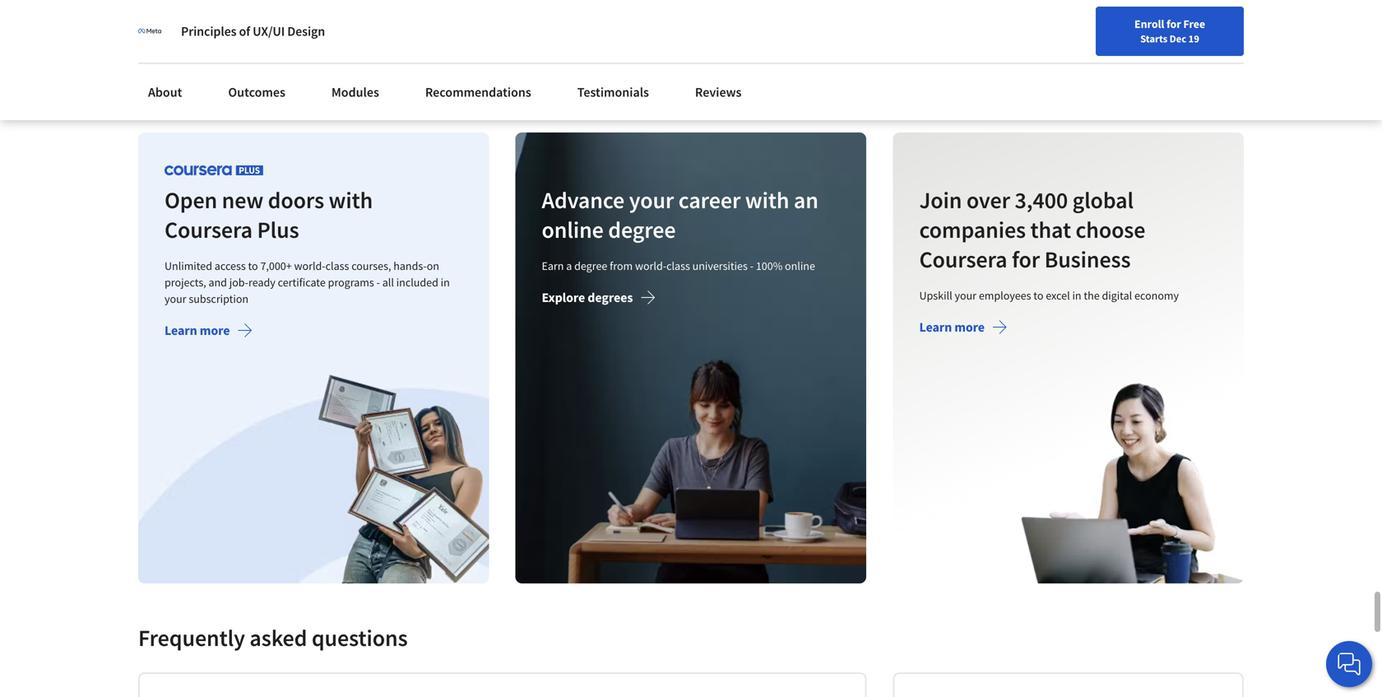 Task type: vqa. For each thing, say whether or not it's contained in the screenshot.
November 29, 2023 'Link' to the middle
yes



Task type: describe. For each thing, give the bounding box(es) containing it.
unlimited access to 7,000+ world-class courses, hands-on projects, and job-ready certificate programs - all included in your subscription
[[165, 258, 450, 306]]

explore degrees
[[542, 289, 633, 306]]

reviews
[[695, 84, 742, 100]]

chat with us image
[[1337, 651, 1363, 677]]

open
[[165, 185, 217, 214]]

new
[[222, 185, 264, 214]]

coursera inside join over 3,400 global companies that choose coursera for business
[[920, 245, 1008, 274]]

1 29, from the left
[[204, 48, 218, 62]]

explore degrees link
[[542, 289, 656, 309]]

doors
[[268, 185, 324, 214]]

advance
[[542, 185, 625, 214]]

upskill your employees to excel in the digital economy
[[920, 288, 1179, 303]]

2 29, from the left
[[481, 48, 495, 62]]

all
[[383, 275, 394, 290]]

for inside join over 3,400 global companies that choose coursera for business
[[1012, 245, 1040, 274]]

job-
[[229, 275, 249, 290]]

degrees
[[588, 289, 633, 306]]

universities
[[693, 258, 748, 273]]

ux/ui
[[253, 23, 285, 40]]

design
[[287, 23, 325, 40]]

modules link
[[322, 74, 389, 110]]

digital
[[1102, 288, 1133, 303]]

4 2023 from the left
[[1049, 48, 1072, 62]]

enroll for free starts dec 19
[[1135, 16, 1206, 45]]

your inside unlimited access to 7,000+ world-class courses, hands-on projects, and job-ready certificate programs - all included in your subscription
[[165, 291, 186, 306]]

7,000+
[[260, 258, 292, 273]]

class for courses,
[[326, 258, 349, 273]]

1 november 29, 2023 from the left
[[151, 48, 244, 62]]

of
[[239, 23, 250, 40]]

coursera plus image
[[165, 165, 263, 175]]

online inside advance your career with an online degree
[[542, 215, 604, 244]]

economy
[[1135, 288, 1179, 303]]

100%
[[756, 258, 783, 273]]

3 29, from the left
[[757, 48, 772, 62]]

employees
[[979, 288, 1032, 303]]

free
[[1184, 16, 1206, 31]]

courses,
[[352, 258, 391, 273]]

your for advance
[[629, 185, 674, 214]]

december
[[981, 48, 1030, 62]]

an
[[794, 185, 819, 214]]

principles
[[181, 23, 237, 40]]

coursera inside open new doors with coursera plus
[[165, 215, 253, 244]]

recommendations link
[[416, 74, 541, 110]]

hands-
[[394, 258, 427, 273]]

3 november 29, 2023 from the left
[[705, 48, 797, 62]]

frequently asked questions
[[138, 623, 408, 652]]

and
[[209, 275, 227, 290]]

explore
[[542, 289, 586, 306]]

class for universities
[[667, 258, 691, 273]]

3,400
[[1015, 185, 1068, 214]]

english button
[[1037, 0, 1137, 54]]

1 horizontal spatial -
[[751, 258, 754, 273]]

3 november 29, 2023 link from the left
[[691, 0, 955, 93]]

testimonials link
[[568, 74, 659, 110]]

certificate
[[278, 275, 326, 290]]

2 november 29, 2023 from the left
[[428, 48, 520, 62]]

to inside unlimited access to 7,000+ world-class courses, hands-on projects, and job-ready certificate programs - all included in your subscription
[[248, 258, 258, 273]]

join over 3,400 global companies that choose coursera for business
[[920, 185, 1146, 274]]

modules
[[332, 84, 379, 100]]

2 november from the left
[[428, 48, 478, 62]]

join
[[920, 185, 962, 214]]

choose
[[1076, 215, 1146, 244]]

world- for 7,000+
[[294, 258, 326, 273]]

learn for the leftmost learn more link
[[165, 322, 197, 339]]

dec
[[1170, 32, 1187, 45]]

december 12, 2023 link
[[968, 0, 1231, 93]]

1 horizontal spatial online
[[785, 258, 816, 273]]

questions
[[312, 623, 408, 652]]

unlimited
[[165, 258, 212, 273]]

0 horizontal spatial learn more
[[165, 322, 230, 339]]

december 12, 2023
[[981, 48, 1072, 62]]

excel
[[1046, 288, 1070, 303]]

frequently
[[138, 623, 245, 652]]



Task type: locate. For each thing, give the bounding box(es) containing it.
2 horizontal spatial your
[[955, 288, 977, 303]]

with for doors
[[329, 185, 373, 214]]

degree up from at top left
[[609, 215, 676, 244]]

0 horizontal spatial for
[[1012, 245, 1040, 274]]

1 with from the left
[[329, 185, 373, 214]]

0 horizontal spatial november 29, 2023
[[151, 48, 244, 62]]

world- for from
[[636, 258, 667, 273]]

- left 100%
[[751, 258, 754, 273]]

with inside advance your career with an online degree
[[746, 185, 790, 214]]

2 horizontal spatial november 29, 2023 link
[[691, 0, 955, 93]]

-
[[751, 258, 754, 273], [377, 275, 380, 290]]

1 class from the left
[[326, 258, 349, 273]]

0 vertical spatial online
[[542, 215, 604, 244]]

- left all
[[377, 275, 380, 290]]

0 horizontal spatial learn
[[165, 322, 197, 339]]

november 29, 2023 link
[[138, 0, 402, 93], [415, 0, 678, 93], [691, 0, 955, 93]]

your inside advance your career with an online degree
[[629, 185, 674, 214]]

companies
[[920, 215, 1026, 244]]

0 vertical spatial -
[[751, 258, 754, 273]]

in right the included on the top left of the page
[[441, 275, 450, 290]]

1 vertical spatial for
[[1012, 245, 1040, 274]]

0 horizontal spatial world-
[[294, 258, 326, 273]]

show notifications image
[[1161, 21, 1180, 40]]

your left the career
[[629, 185, 674, 214]]

recommendations
[[425, 84, 532, 100]]

2 2023 from the left
[[497, 48, 520, 62]]

advance your career with an online degree
[[542, 185, 819, 244]]

1 vertical spatial coursera
[[920, 245, 1008, 274]]

1 world- from the left
[[294, 258, 326, 273]]

2 horizontal spatial november
[[705, 48, 755, 62]]

learn more down subscription
[[165, 322, 230, 339]]

class inside unlimited access to 7,000+ world-class courses, hands-on projects, and job-ready certificate programs - all included in your subscription
[[326, 258, 349, 273]]

2 horizontal spatial 29,
[[757, 48, 772, 62]]

learn for the rightmost learn more link
[[920, 319, 952, 335]]

for up dec
[[1167, 16, 1182, 31]]

about
[[148, 84, 182, 100]]

- inside unlimited access to 7,000+ world-class courses, hands-on projects, and job-ready certificate programs - all included in your subscription
[[377, 275, 380, 290]]

1 horizontal spatial your
[[629, 185, 674, 214]]

outcomes
[[228, 84, 286, 100]]

2 with from the left
[[746, 185, 790, 214]]

degree right a
[[575, 258, 608, 273]]

1 horizontal spatial coursera
[[920, 245, 1008, 274]]

november up "reviews" link
[[705, 48, 755, 62]]

on
[[427, 258, 440, 273]]

class left universities
[[667, 258, 691, 273]]

for
[[1167, 16, 1182, 31], [1012, 245, 1040, 274]]

with left an
[[746, 185, 790, 214]]

0 horizontal spatial class
[[326, 258, 349, 273]]

with right doors
[[329, 185, 373, 214]]

about link
[[138, 74, 192, 110]]

your right upskill
[[955, 288, 977, 303]]

learn down upskill
[[920, 319, 952, 335]]

0 horizontal spatial more
[[200, 322, 230, 339]]

1 horizontal spatial more
[[955, 319, 985, 335]]

2 horizontal spatial november 29, 2023
[[705, 48, 797, 62]]

in left the at the top of the page
[[1073, 288, 1082, 303]]

with for career
[[746, 185, 790, 214]]

to
[[248, 258, 258, 273], [1034, 288, 1044, 303]]

1 horizontal spatial learn more link
[[920, 319, 1008, 339]]

online
[[542, 215, 604, 244], [785, 258, 816, 273]]

19
[[1189, 32, 1200, 45]]

included
[[397, 275, 439, 290]]

for down that
[[1012, 245, 1040, 274]]

global
[[1073, 185, 1134, 214]]

0 horizontal spatial 29,
[[204, 48, 218, 62]]

1 horizontal spatial class
[[667, 258, 691, 273]]

to left excel
[[1034, 288, 1044, 303]]

programs
[[328, 275, 374, 290]]

learn
[[920, 319, 952, 335], [165, 322, 197, 339]]

1 horizontal spatial to
[[1034, 288, 1044, 303]]

degree inside advance your career with an online degree
[[609, 215, 676, 244]]

1 horizontal spatial 29,
[[481, 48, 495, 62]]

november 29, 2023 down principles
[[151, 48, 244, 62]]

from
[[610, 258, 633, 273]]

1 vertical spatial online
[[785, 258, 816, 273]]

career
[[679, 185, 741, 214]]

your
[[629, 185, 674, 214], [955, 288, 977, 303], [165, 291, 186, 306]]

english
[[1067, 19, 1107, 35]]

meta image
[[138, 20, 161, 43]]

earn
[[542, 258, 564, 273]]

learn more link
[[920, 319, 1008, 339], [165, 322, 253, 342]]

0 horizontal spatial with
[[329, 185, 373, 214]]

to up the ready
[[248, 258, 258, 273]]

november down meta image
[[151, 48, 202, 62]]

your for upskill
[[955, 288, 977, 303]]

november
[[151, 48, 202, 62], [428, 48, 478, 62], [705, 48, 755, 62]]

in
[[441, 275, 450, 290], [1073, 288, 1082, 303]]

1 horizontal spatial november 29, 2023 link
[[415, 0, 678, 93]]

1 horizontal spatial in
[[1073, 288, 1082, 303]]

asked
[[250, 623, 307, 652]]

with inside open new doors with coursera plus
[[329, 185, 373, 214]]

coursera
[[165, 215, 253, 244], [920, 245, 1008, 274]]

0 vertical spatial degree
[[609, 215, 676, 244]]

1 horizontal spatial november
[[428, 48, 478, 62]]

open new doors with coursera plus
[[165, 185, 373, 244]]

online down advance
[[542, 215, 604, 244]]

learn more link down subscription
[[165, 322, 253, 342]]

0 horizontal spatial your
[[165, 291, 186, 306]]

3 november from the left
[[705, 48, 755, 62]]

0 vertical spatial to
[[248, 258, 258, 273]]

testimonials
[[578, 84, 649, 100]]

world- up certificate
[[294, 258, 326, 273]]

1 november from the left
[[151, 48, 202, 62]]

your down projects,
[[165, 291, 186, 306]]

0 horizontal spatial to
[[248, 258, 258, 273]]

ready
[[249, 275, 276, 290]]

0 vertical spatial for
[[1167, 16, 1182, 31]]

1 vertical spatial degree
[[575, 258, 608, 273]]

0 horizontal spatial november
[[151, 48, 202, 62]]

0 horizontal spatial degree
[[575, 258, 608, 273]]

3 2023 from the left
[[774, 48, 797, 62]]

access
[[215, 258, 246, 273]]

in inside unlimited access to 7,000+ world-class courses, hands-on projects, and job-ready certificate programs - all included in your subscription
[[441, 275, 450, 290]]

more down employees
[[955, 319, 985, 335]]

plus
[[257, 215, 299, 244]]

upskill
[[920, 288, 953, 303]]

1 horizontal spatial degree
[[609, 215, 676, 244]]

class up 'programs' on the top
[[326, 258, 349, 273]]

0 horizontal spatial -
[[377, 275, 380, 290]]

with
[[329, 185, 373, 214], [746, 185, 790, 214]]

subscription
[[189, 291, 249, 306]]

0 horizontal spatial learn more link
[[165, 322, 253, 342]]

coursera down open
[[165, 215, 253, 244]]

reviews link
[[686, 74, 752, 110]]

coursera down companies
[[920, 245, 1008, 274]]

class
[[326, 258, 349, 273], [667, 258, 691, 273]]

12,
[[1033, 48, 1047, 62]]

1 vertical spatial to
[[1034, 288, 1044, 303]]

the
[[1084, 288, 1100, 303]]

0 vertical spatial coursera
[[165, 215, 253, 244]]

degree
[[609, 215, 676, 244], [575, 258, 608, 273]]

1 horizontal spatial with
[[746, 185, 790, 214]]

enroll
[[1135, 16, 1165, 31]]

more
[[955, 319, 985, 335], [200, 322, 230, 339]]

november 29, 2023 up "reviews" link
[[705, 48, 797, 62]]

None search field
[[235, 10, 630, 43]]

learn more down upskill
[[920, 319, 985, 335]]

1 2023 from the left
[[221, 48, 244, 62]]

0 horizontal spatial november 29, 2023 link
[[138, 0, 402, 93]]

starts
[[1141, 32, 1168, 45]]

2 world- from the left
[[636, 258, 667, 273]]

learn down projects,
[[165, 322, 197, 339]]

2 class from the left
[[667, 258, 691, 273]]

for inside enroll for free starts dec 19
[[1167, 16, 1182, 31]]

1 vertical spatial -
[[377, 275, 380, 290]]

world- inside unlimited access to 7,000+ world-class courses, hands-on projects, and job-ready certificate programs - all included in your subscription
[[294, 258, 326, 273]]

business
[[1045, 245, 1131, 274]]

world- right from at top left
[[636, 258, 667, 273]]

november 29, 2023 up recommendations link
[[428, 48, 520, 62]]

1 horizontal spatial world-
[[636, 258, 667, 273]]

learn more
[[920, 319, 985, 335], [165, 322, 230, 339]]

projects,
[[165, 275, 206, 290]]

over
[[967, 185, 1011, 214]]

a
[[567, 258, 572, 273]]

1 horizontal spatial november 29, 2023
[[428, 48, 520, 62]]

2023
[[221, 48, 244, 62], [497, 48, 520, 62], [774, 48, 797, 62], [1049, 48, 1072, 62]]

1 horizontal spatial learn
[[920, 319, 952, 335]]

0 horizontal spatial online
[[542, 215, 604, 244]]

november 29, 2023
[[151, 48, 244, 62], [428, 48, 520, 62], [705, 48, 797, 62]]

principles of ux/ui design
[[181, 23, 325, 40]]

earn a degree from world-class universities - 100% online
[[542, 258, 816, 273]]

world-
[[294, 258, 326, 273], [636, 258, 667, 273]]

2 november 29, 2023 link from the left
[[415, 0, 678, 93]]

more down subscription
[[200, 322, 230, 339]]

0 horizontal spatial in
[[441, 275, 450, 290]]

0 horizontal spatial coursera
[[165, 215, 253, 244]]

29,
[[204, 48, 218, 62], [481, 48, 495, 62], [757, 48, 772, 62]]

1 horizontal spatial for
[[1167, 16, 1182, 31]]

1 horizontal spatial learn more
[[920, 319, 985, 335]]

that
[[1031, 215, 1072, 244]]

1 november 29, 2023 link from the left
[[138, 0, 402, 93]]

outcomes link
[[218, 74, 295, 110]]

learn more link down upskill
[[920, 319, 1008, 339]]

november up recommendations link
[[428, 48, 478, 62]]

online right 100%
[[785, 258, 816, 273]]



